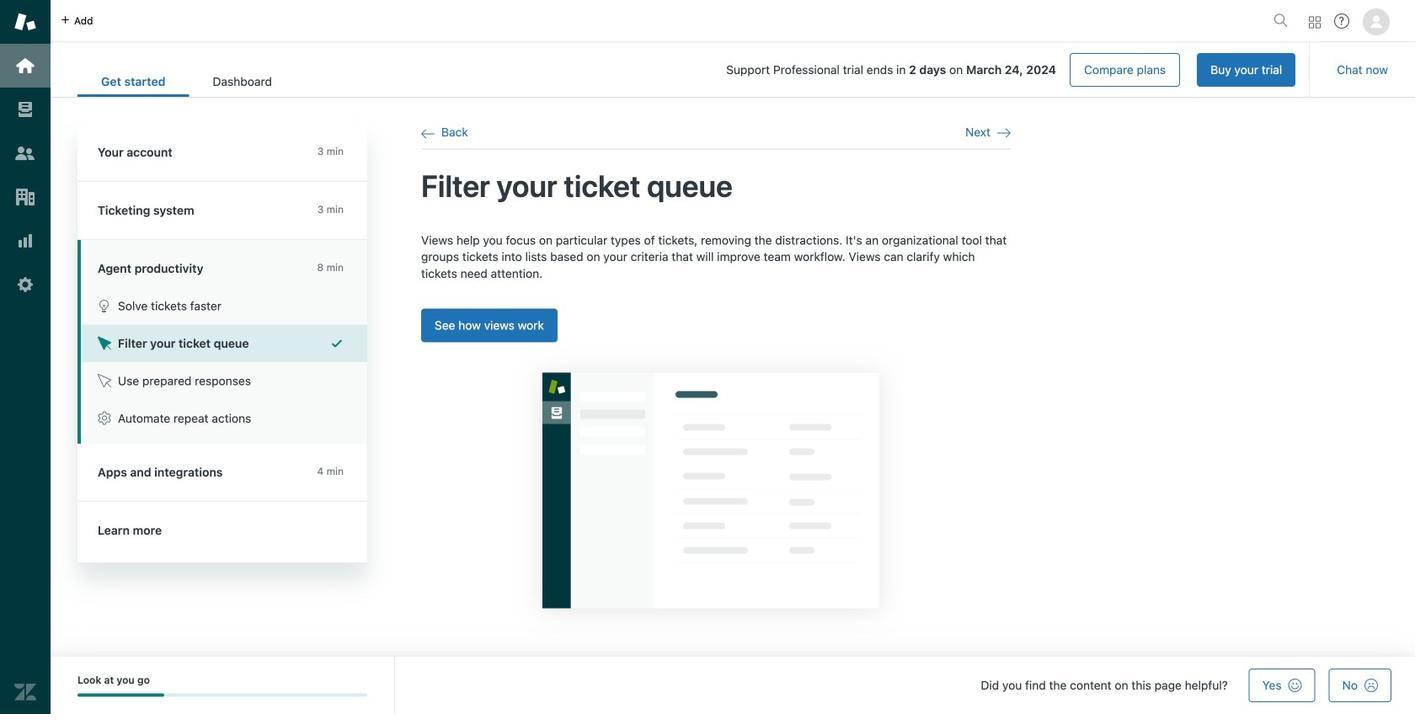 Task type: locate. For each thing, give the bounding box(es) containing it.
tab list
[[77, 66, 296, 97]]

March 24, 2024 text field
[[966, 63, 1056, 77]]

tab
[[189, 66, 296, 97]]

get help image
[[1334, 13, 1349, 29]]

reporting image
[[14, 230, 36, 252]]

zendesk products image
[[1309, 16, 1321, 28]]

views image
[[14, 99, 36, 120]]

progress bar
[[77, 694, 367, 697]]

zendesk image
[[14, 681, 36, 703]]

organizations image
[[14, 186, 36, 208]]

heading
[[77, 124, 367, 182]]



Task type: vqa. For each thing, say whether or not it's contained in the screenshot.
THE "INDICATES LOCATION OF WHERE TO SELECT VIEWS." image
yes



Task type: describe. For each thing, give the bounding box(es) containing it.
customers image
[[14, 142, 36, 164]]

zendesk support image
[[14, 11, 36, 33]]

indicates location of where to select views. image
[[516, 346, 905, 635]]

admin image
[[14, 274, 36, 296]]

get started image
[[14, 55, 36, 77]]

main element
[[0, 0, 51, 714]]



